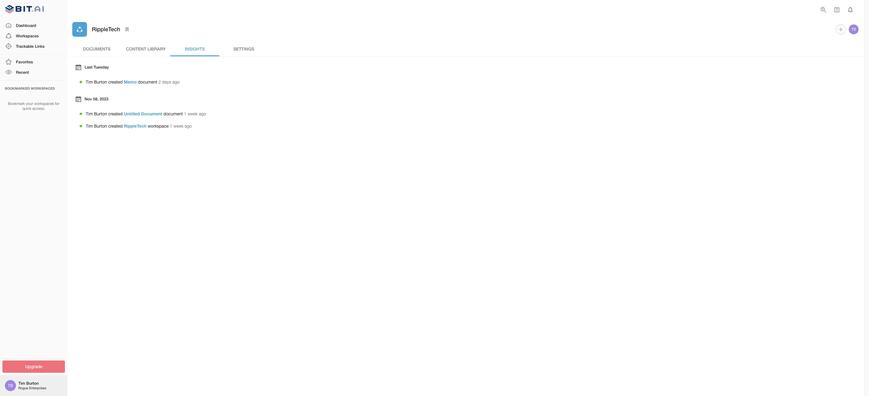 Task type: describe. For each thing, give the bounding box(es) containing it.
tb inside "tb" 'button'
[[852, 27, 856, 32]]

1 inside 'tim burton created untitled document document 1 week ago'
[[184, 111, 186, 116]]

0 horizontal spatial rippletech
[[92, 26, 120, 33]]

bookmark your workspaces for quick access.
[[8, 102, 59, 111]]

nov 08, 2023
[[85, 97, 108, 101]]

favorites button
[[0, 57, 67, 67]]

tb button
[[848, 24, 860, 35]]

2023
[[100, 97, 108, 101]]

documents link
[[72, 42, 121, 56]]

recent
[[16, 70, 29, 75]]

1 vertical spatial rippletech
[[124, 123, 146, 129]]

2
[[159, 80, 161, 84]]

memo link
[[124, 79, 137, 84]]

tim burton created untitled document document 1 week ago
[[86, 111, 206, 116]]

week inside the tim burton created rippletech workspace 1 week ago
[[173, 124, 184, 129]]

burton for untitled document
[[94, 111, 107, 116]]

recent button
[[0, 67, 67, 78]]

created for untitled
[[108, 111, 123, 116]]

days
[[162, 80, 171, 84]]

tab list containing documents
[[72, 42, 860, 56]]

last tuesday
[[85, 65, 109, 70]]

week inside 'tim burton created untitled document document 1 week ago'
[[188, 111, 198, 116]]

tim burton created rippletech workspace 1 week ago
[[86, 123, 192, 129]]

nov
[[85, 97, 92, 101]]

tim burton rogue enterprises
[[18, 381, 46, 391]]

workspaces
[[31, 86, 55, 90]]

documents
[[83, 46, 111, 51]]

bookmark
[[8, 102, 25, 106]]

settings link
[[219, 42, 268, 56]]

0 horizontal spatial tb
[[8, 384, 13, 389]]

settings
[[233, 46, 254, 51]]

links
[[35, 44, 45, 49]]

for
[[55, 102, 59, 106]]

workspaces button
[[0, 31, 67, 41]]

quick
[[22, 107, 31, 111]]

your
[[26, 102, 33, 106]]

content library
[[126, 46, 166, 51]]



Task type: vqa. For each thing, say whether or not it's contained in the screenshot.


Task type: locate. For each thing, give the bounding box(es) containing it.
0 vertical spatial created
[[108, 80, 123, 84]]

tim inside 'tim burton created untitled document document 1 week ago'
[[86, 111, 93, 116]]

created left rippletech link
[[108, 124, 123, 129]]

tim for rippletech
[[86, 124, 93, 129]]

last
[[85, 65, 92, 70]]

ago for rippletech
[[185, 124, 192, 129]]

ago
[[172, 80, 180, 84], [199, 111, 206, 116], [185, 124, 192, 129]]

created inside the tim burton created rippletech workspace 1 week ago
[[108, 124, 123, 129]]

burton inside tim burton created memo document 2 days ago
[[94, 80, 107, 84]]

tim burton created memo document 2 days ago
[[86, 79, 180, 84]]

document left 2
[[138, 80, 157, 84]]

burton
[[94, 80, 107, 84], [94, 111, 107, 116], [94, 124, 107, 129], [26, 381, 39, 386]]

library
[[148, 46, 166, 51]]

untitled
[[124, 111, 140, 116]]

created left untitled
[[108, 111, 123, 116]]

workspace
[[148, 124, 169, 129]]

rippletech down untitled
[[124, 123, 146, 129]]

rogue
[[18, 387, 28, 391]]

1 inside the tim burton created rippletech workspace 1 week ago
[[170, 124, 172, 129]]

tim for memo
[[86, 80, 93, 84]]

bookmarked workspaces
[[5, 86, 55, 90]]

document up workspace at left top
[[164, 111, 183, 116]]

2 vertical spatial created
[[108, 124, 123, 129]]

dashboard
[[16, 23, 36, 28]]

tuesday
[[94, 65, 109, 70]]

0 horizontal spatial document
[[138, 80, 157, 84]]

0 vertical spatial document
[[138, 80, 157, 84]]

created
[[108, 80, 123, 84], [108, 111, 123, 116], [108, 124, 123, 129]]

1 horizontal spatial ago
[[185, 124, 192, 129]]

workspaces
[[16, 33, 39, 38]]

0 vertical spatial week
[[188, 111, 198, 116]]

burton inside tim burton rogue enterprises
[[26, 381, 39, 386]]

favorites
[[16, 59, 33, 64]]

0 horizontal spatial ago
[[172, 80, 180, 84]]

1 vertical spatial document
[[164, 111, 183, 116]]

tim for untitled document
[[86, 111, 93, 116]]

created left memo link
[[108, 80, 123, 84]]

burton inside the tim burton created rippletech workspace 1 week ago
[[94, 124, 107, 129]]

untitled document link
[[124, 111, 162, 116]]

rippletech
[[92, 26, 120, 33], [124, 123, 146, 129]]

1 horizontal spatial rippletech
[[124, 123, 146, 129]]

0 vertical spatial tb
[[852, 27, 856, 32]]

1 vertical spatial tb
[[8, 384, 13, 389]]

created for rippletech
[[108, 124, 123, 129]]

1 vertical spatial 1
[[170, 124, 172, 129]]

dashboard button
[[0, 20, 67, 31]]

trackable links button
[[0, 41, 67, 52]]

tab list
[[72, 42, 860, 56]]

08,
[[93, 97, 99, 101]]

1 horizontal spatial document
[[164, 111, 183, 116]]

created inside tim burton created memo document 2 days ago
[[108, 80, 123, 84]]

2 vertical spatial ago
[[185, 124, 192, 129]]

memo
[[124, 79, 137, 84]]

week
[[188, 111, 198, 116], [173, 124, 184, 129]]

workspaces
[[34, 102, 54, 106]]

ago for memo
[[172, 80, 180, 84]]

tim inside the tim burton created rippletech workspace 1 week ago
[[86, 124, 93, 129]]

ago inside 'tim burton created untitled document document 1 week ago'
[[199, 111, 206, 116]]

content library link
[[121, 42, 170, 56]]

bookmark image
[[124, 26, 131, 33]]

access.
[[32, 107, 45, 111]]

content
[[126, 46, 146, 51]]

1 created from the top
[[108, 80, 123, 84]]

trackable links
[[16, 44, 45, 49]]

tim inside tim burton rogue enterprises
[[18, 381, 25, 386]]

1 vertical spatial ago
[[199, 111, 206, 116]]

rippletech left the 'bookmark' image
[[92, 26, 120, 33]]

bookmarked
[[5, 86, 30, 90]]

1
[[184, 111, 186, 116], [170, 124, 172, 129]]

1 vertical spatial created
[[108, 111, 123, 116]]

upgrade button
[[2, 361, 65, 373]]

0 horizontal spatial 1
[[170, 124, 172, 129]]

insights link
[[170, 42, 219, 56]]

burton for memo
[[94, 80, 107, 84]]

burton for rippletech
[[94, 124, 107, 129]]

ago inside tim burton created memo document 2 days ago
[[172, 80, 180, 84]]

0 vertical spatial 1
[[184, 111, 186, 116]]

0 vertical spatial ago
[[172, 80, 180, 84]]

enterprises
[[29, 387, 46, 391]]

tb
[[852, 27, 856, 32], [8, 384, 13, 389]]

burton inside 'tim burton created untitled document document 1 week ago'
[[94, 111, 107, 116]]

trackable
[[16, 44, 34, 49]]

0 horizontal spatial week
[[173, 124, 184, 129]]

1 horizontal spatial 1
[[184, 111, 186, 116]]

3 created from the top
[[108, 124, 123, 129]]

document
[[138, 80, 157, 84], [164, 111, 183, 116]]

document inside 'tim burton created untitled document document 1 week ago'
[[164, 111, 183, 116]]

created inside 'tim burton created untitled document document 1 week ago'
[[108, 111, 123, 116]]

2 horizontal spatial ago
[[199, 111, 206, 116]]

2 created from the top
[[108, 111, 123, 116]]

created for memo
[[108, 80, 123, 84]]

1 vertical spatial week
[[173, 124, 184, 129]]

ago inside the tim burton created rippletech workspace 1 week ago
[[185, 124, 192, 129]]

1 horizontal spatial tb
[[852, 27, 856, 32]]

tim
[[86, 80, 93, 84], [86, 111, 93, 116], [86, 124, 93, 129], [18, 381, 25, 386]]

document inside tim burton created memo document 2 days ago
[[138, 80, 157, 84]]

rippletech link
[[124, 123, 146, 129]]

document
[[141, 111, 162, 116]]

0 vertical spatial rippletech
[[92, 26, 120, 33]]

tim inside tim burton created memo document 2 days ago
[[86, 80, 93, 84]]

1 horizontal spatial week
[[188, 111, 198, 116]]

upgrade
[[25, 364, 42, 369]]

insights
[[185, 46, 205, 51]]



